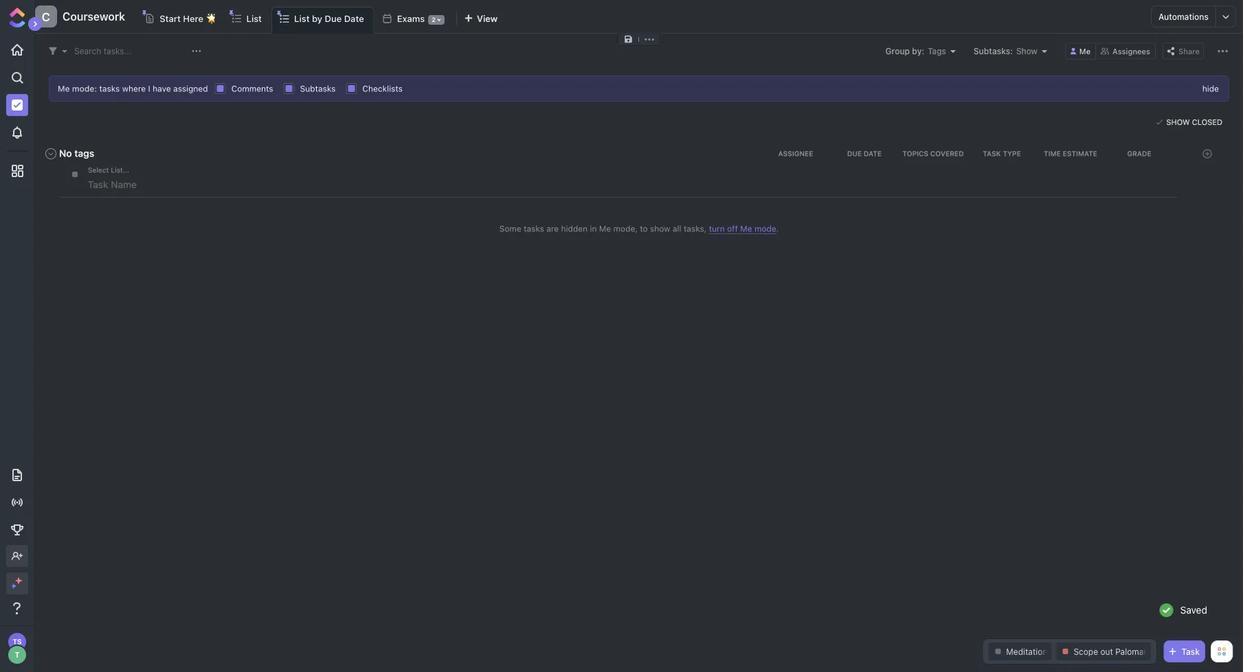 Task type: vqa. For each thing, say whether or not it's contained in the screenshot.
"Some"
yes



Task type: describe. For each thing, give the bounding box(es) containing it.
me inside button
[[1080, 47, 1091, 56]]

due date
[[848, 150, 882, 158]]

due date button
[[832, 150, 900, 158]]

start here 🌟
[[160, 13, 215, 23]]

task for task
[[1182, 648, 1200, 657]]

tags
[[74, 148, 94, 159]]

subtasks
[[300, 84, 336, 93]]

share
[[1179, 47, 1200, 56]]

group
[[886, 46, 910, 56]]

list for list
[[246, 13, 262, 23]]

Search tasks... text field
[[74, 42, 188, 61]]

by:
[[912, 46, 925, 56]]

0 vertical spatial show
[[1017, 46, 1038, 56]]

1 vertical spatial tasks
[[524, 224, 544, 234]]

in
[[590, 224, 597, 234]]

tags
[[928, 46, 946, 56]]

date
[[864, 150, 882, 158]]

topics covered
[[903, 150, 964, 158]]

task for task type
[[983, 150, 1001, 158]]

i
[[148, 84, 150, 93]]

share button
[[1163, 43, 1204, 59]]

saved
[[1181, 605, 1208, 617]]

some tasks are hidden in me mode, to show all tasks, turn off me mode .
[[500, 224, 779, 234]]

automations button
[[1152, 6, 1216, 27]]

list by due date
[[294, 13, 364, 24]]

view settings image
[[1218, 46, 1228, 56]]

where
[[122, 84, 146, 93]]

exams
[[397, 13, 425, 23]]

start
[[160, 13, 181, 23]]

topics
[[903, 150, 929, 158]]

grade
[[1128, 150, 1152, 158]]

to
[[640, 224, 648, 234]]

comments
[[231, 84, 273, 93]]

off
[[727, 224, 738, 234]]

turn off me mode link
[[709, 224, 777, 234]]

me right in
[[599, 224, 611, 234]]

have
[[153, 84, 171, 93]]

1 vertical spatial due
[[848, 150, 862, 158]]

search tasks...
[[74, 46, 131, 56]]

topics covered button
[[900, 150, 969, 158]]

start here 🌟 link
[[160, 7, 220, 33]]

assignees
[[1113, 47, 1151, 56]]

view
[[477, 13, 498, 23]]

list by due date link
[[294, 8, 370, 33]]

show inside show closed button
[[1167, 118, 1190, 127]]

assigned
[[173, 84, 208, 93]]



Task type: locate. For each thing, give the bounding box(es) containing it.
🌟
[[206, 13, 215, 23]]

list right 🌟
[[246, 13, 262, 23]]

0 horizontal spatial task
[[983, 150, 1001, 158]]

me mode: tasks where i have assigned
[[58, 84, 208, 93]]

ts
[[13, 639, 22, 647]]

1 horizontal spatial tasks
[[524, 224, 544, 234]]

no tags
[[59, 148, 94, 159]]

assignees button
[[1096, 43, 1156, 59]]

checklists
[[363, 84, 403, 93]]

select
[[88, 166, 109, 174]]

are
[[547, 224, 559, 234]]

time estimate
[[1044, 150, 1098, 158]]

due left 'date'
[[848, 150, 862, 158]]

task type button
[[969, 150, 1038, 158]]

2 button
[[425, 11, 448, 29]]

ts t
[[13, 639, 22, 660]]

.
[[777, 224, 779, 234]]

mode:
[[72, 84, 97, 93]]

task type
[[983, 150, 1021, 158]]

1 horizontal spatial task
[[1182, 648, 1200, 657]]

0 horizontal spatial tasks
[[99, 84, 120, 93]]

0 horizontal spatial due
[[325, 13, 342, 24]]

sparkle svg 2 image
[[11, 584, 16, 589]]

task down 'saved'
[[1182, 648, 1200, 657]]

tasks left where
[[99, 84, 120, 93]]

tasks left are
[[524, 224, 544, 234]]

exams link
[[397, 7, 425, 33]]

tasks
[[99, 84, 120, 93], [524, 224, 544, 234]]

1 list from the left
[[246, 13, 262, 23]]

assignee
[[779, 150, 814, 158]]

2 list from the left
[[294, 13, 310, 24]]

1 horizontal spatial list
[[294, 13, 310, 24]]

me button
[[1065, 43, 1096, 59]]

tasks,
[[684, 224, 707, 234]]

show
[[1017, 46, 1038, 56], [1167, 118, 1190, 127]]

list...
[[111, 166, 129, 174]]

by
[[312, 13, 322, 24]]

0 vertical spatial tasks
[[99, 84, 120, 93]]

list for list by due date
[[294, 13, 310, 24]]

assignee button
[[763, 150, 832, 158]]

all
[[673, 224, 682, 234]]

search
[[74, 46, 101, 56]]

0 vertical spatial task
[[983, 150, 1001, 158]]

list
[[246, 13, 262, 23], [294, 13, 310, 24]]

subtasks:
[[974, 46, 1013, 56]]

tasks...
[[104, 46, 131, 56]]

show closed button
[[1153, 115, 1226, 129]]

date
[[344, 13, 364, 24]]

estimate
[[1063, 150, 1098, 158]]

0 horizontal spatial list
[[246, 13, 262, 23]]

2
[[432, 16, 436, 23]]

grade button
[[1107, 150, 1175, 158]]

hidden
[[561, 224, 588, 234]]

type
[[1003, 150, 1021, 158]]

me
[[1080, 47, 1091, 56], [58, 84, 70, 93], [599, 224, 611, 234], [741, 224, 752, 234]]

t
[[15, 651, 20, 660]]

some
[[500, 224, 522, 234]]

0 horizontal spatial show
[[1017, 46, 1038, 56]]

0 vertical spatial due
[[325, 13, 342, 24]]

due inside list by due date link
[[325, 13, 342, 24]]

list link
[[246, 7, 267, 33]]

1 vertical spatial show
[[1167, 118, 1190, 127]]

me left assignees button
[[1080, 47, 1091, 56]]

view button
[[458, 7, 504, 34]]

no
[[59, 148, 72, 159]]

covered
[[931, 150, 964, 158]]

hide
[[1203, 84, 1219, 93]]

me left mode:
[[58, 84, 70, 93]]

task
[[983, 150, 1001, 158], [1182, 648, 1200, 657]]

select list...
[[88, 166, 129, 174]]

due
[[325, 13, 342, 24], [848, 150, 862, 158]]

1 horizontal spatial due
[[848, 150, 862, 158]]

due right by at top
[[325, 13, 342, 24]]

view settings element
[[1215, 43, 1232, 60]]

closed
[[1192, 118, 1223, 127]]

time estimate button
[[1038, 150, 1107, 158]]

sparkle svg 1 image
[[15, 578, 22, 585]]

show right 'subtasks:'
[[1017, 46, 1038, 56]]

show left closed
[[1167, 118, 1190, 127]]

Task Name text field
[[88, 173, 1178, 197]]

show
[[650, 224, 671, 234]]

mode,
[[614, 224, 638, 234]]

list left by at top
[[294, 13, 310, 24]]

me right off
[[741, 224, 752, 234]]

task left type
[[983, 150, 1001, 158]]

automations
[[1159, 12, 1209, 21]]

1 vertical spatial task
[[1182, 648, 1200, 657]]

subtasks: show
[[974, 46, 1038, 56]]

select list... button
[[88, 166, 1178, 174]]

1 horizontal spatial show
[[1167, 118, 1190, 127]]

group by: tags
[[886, 46, 946, 56]]

here
[[183, 13, 204, 23]]

turn
[[709, 224, 725, 234]]

coursework
[[63, 10, 125, 23]]

coursework button
[[57, 1, 125, 32]]

mode
[[755, 224, 777, 234]]

show closed
[[1167, 118, 1223, 127]]

time
[[1044, 150, 1061, 158]]



